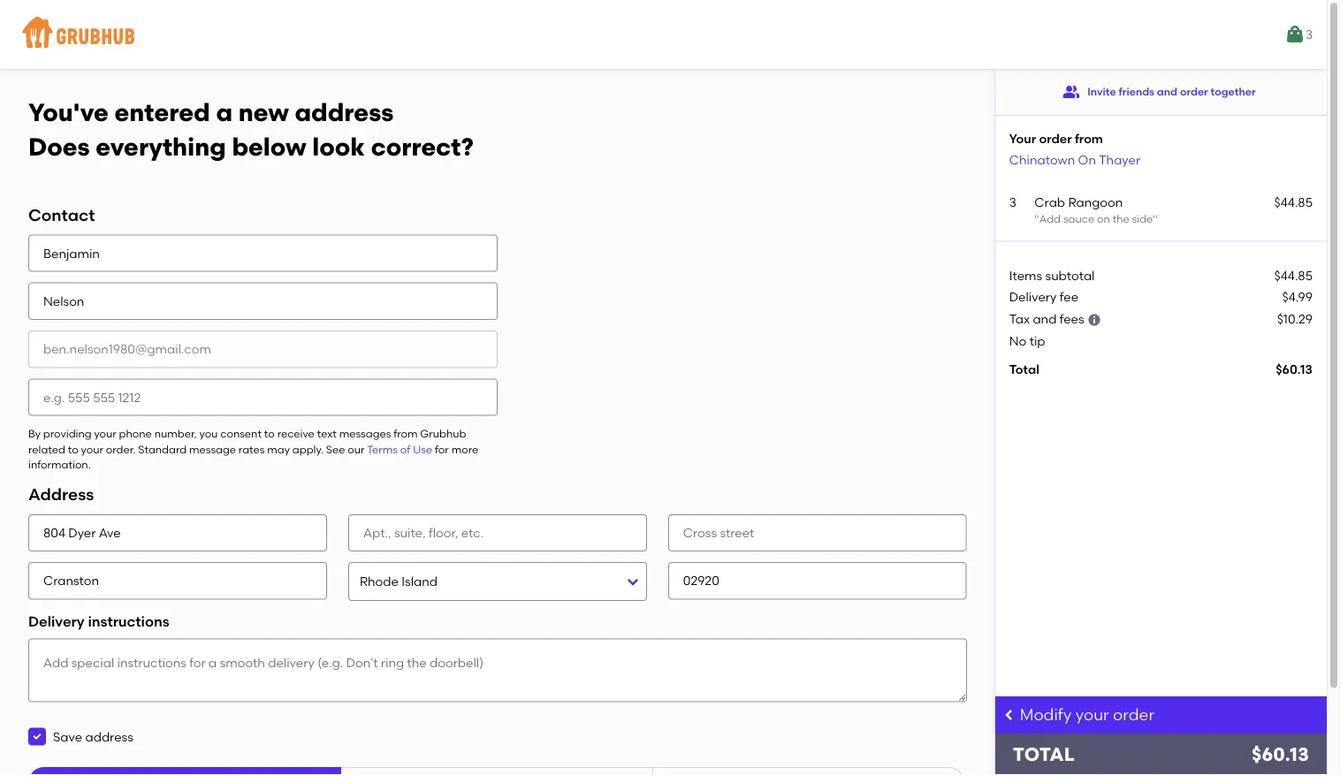 Task type: describe. For each thing, give the bounding box(es) containing it.
$44.85 for $44.85 " add sauce on the side "
[[1275, 195, 1313, 210]]

no tip
[[1010, 333, 1046, 348]]

standard
[[138, 443, 187, 456]]

providing
[[43, 428, 92, 440]]

you've
[[28, 98, 109, 127]]

related
[[28, 443, 65, 456]]

Last name text field
[[28, 283, 498, 320]]

crab
[[1035, 195, 1066, 210]]

by
[[28, 428, 41, 440]]

2 " from the left
[[1153, 212, 1158, 225]]

main navigation navigation
[[0, 0, 1327, 69]]

1 horizontal spatial svg image
[[1088, 313, 1102, 327]]

friends
[[1119, 85, 1155, 98]]

chinatown
[[1010, 152, 1076, 167]]

0 vertical spatial $60.13
[[1276, 361, 1313, 377]]

our
[[348, 443, 365, 456]]

below
[[232, 132, 306, 162]]

order inside your order from chinatown on thayer
[[1039, 131, 1072, 146]]

Cross street text field
[[668, 515, 967, 552]]

new
[[239, 98, 289, 127]]

1 horizontal spatial order
[[1113, 706, 1155, 725]]

your order from chinatown on thayer
[[1010, 131, 1141, 167]]

the
[[1113, 212, 1130, 225]]

apply.
[[293, 443, 324, 456]]

Zip text field
[[668, 563, 967, 600]]

$44.85 for $44.85
[[1275, 268, 1313, 283]]

1 vertical spatial address
[[85, 730, 133, 745]]

side
[[1132, 212, 1153, 225]]

1 vertical spatial your
[[81, 443, 103, 456]]

people icon image
[[1063, 83, 1081, 101]]

chinatown on thayer link
[[1010, 152, 1141, 167]]

from inside by providing your phone number, you consent to receive text messages from grubhub related to your order. standard message rates may apply. see our
[[394, 428, 418, 440]]

tax
[[1010, 312, 1030, 327]]

2 vertical spatial your
[[1076, 706, 1110, 725]]

crab rangoon
[[1035, 195, 1123, 210]]

fees
[[1060, 312, 1085, 327]]

more
[[452, 443, 479, 456]]

tax and fees
[[1010, 312, 1085, 327]]

order inside button
[[1180, 85, 1209, 98]]

from inside your order from chinatown on thayer
[[1075, 131, 1104, 146]]

no
[[1010, 333, 1027, 348]]

use
[[413, 443, 433, 456]]

address
[[28, 485, 94, 504]]

rates
[[239, 443, 265, 456]]

Address 2 text field
[[348, 515, 647, 552]]

you
[[199, 428, 218, 440]]

modify your order
[[1020, 706, 1155, 725]]

1 vertical spatial total
[[1013, 744, 1075, 766]]

delivery fee
[[1010, 290, 1079, 305]]

terms of use link
[[367, 443, 433, 456]]

modify
[[1020, 706, 1072, 725]]

$10.29
[[1278, 312, 1313, 327]]

terms of use
[[367, 443, 433, 456]]

order.
[[106, 443, 136, 456]]

of
[[400, 443, 411, 456]]

may
[[267, 443, 290, 456]]

by providing your phone number, you consent to receive text messages from grubhub related to your order. standard message rates may apply. see our
[[28, 428, 466, 456]]

invite
[[1088, 85, 1117, 98]]

1 " from the left
[[1035, 212, 1040, 225]]



Task type: vqa. For each thing, say whether or not it's contained in the screenshot.
the right at
no



Task type: locate. For each thing, give the bounding box(es) containing it.
rangoon
[[1069, 195, 1123, 210]]

" right "the"
[[1153, 212, 1158, 225]]

and right friends
[[1157, 85, 1178, 98]]

1 horizontal spatial to
[[264, 428, 275, 440]]

grubhub
[[420, 428, 466, 440]]

Email email field
[[28, 331, 498, 368]]

1 vertical spatial 3
[[1010, 195, 1017, 210]]

instructions
[[88, 613, 169, 631]]

1 vertical spatial to
[[68, 443, 78, 456]]

1 vertical spatial from
[[394, 428, 418, 440]]

total down no tip
[[1010, 361, 1040, 377]]

invite friends and order together
[[1088, 85, 1256, 98]]

1 vertical spatial delivery
[[28, 613, 85, 631]]

message
[[189, 443, 236, 456]]

correct?
[[371, 132, 474, 162]]

your
[[1010, 131, 1037, 146]]

svg image left the save
[[32, 732, 42, 743]]

0 vertical spatial to
[[264, 428, 275, 440]]

1 horizontal spatial "
[[1153, 212, 1158, 225]]

$44.85 " add sauce on the side "
[[1035, 195, 1313, 225]]

order right modify
[[1113, 706, 1155, 725]]

address right the save
[[85, 730, 133, 745]]

1 vertical spatial svg image
[[32, 732, 42, 743]]

delivery
[[1010, 290, 1057, 305], [28, 613, 85, 631]]

look
[[312, 132, 365, 162]]

entered
[[115, 98, 210, 127]]

information.
[[28, 458, 91, 471]]

svg image
[[1088, 313, 1102, 327], [32, 732, 42, 743]]

0 horizontal spatial "
[[1035, 212, 1040, 225]]

2 horizontal spatial order
[[1180, 85, 1209, 98]]

delivery left instructions
[[28, 613, 85, 631]]

svg image right fees
[[1088, 313, 1102, 327]]

2 vertical spatial order
[[1113, 706, 1155, 725]]

1 vertical spatial $60.13
[[1252, 744, 1310, 766]]

1 vertical spatial $44.85
[[1275, 268, 1313, 283]]

3 button
[[1285, 19, 1313, 50]]

1 horizontal spatial and
[[1157, 85, 1178, 98]]

0 vertical spatial 3
[[1306, 27, 1313, 42]]

1 vertical spatial and
[[1033, 312, 1057, 327]]

does
[[28, 132, 90, 162]]

$4.99
[[1283, 290, 1313, 305]]

items subtotal
[[1010, 268, 1095, 283]]

see
[[326, 443, 345, 456]]

you've entered a new address does everything below look correct?
[[28, 98, 474, 162]]

Address 1 text field
[[28, 515, 327, 552]]

invite friends and order together button
[[1063, 76, 1256, 108]]

tip
[[1030, 333, 1046, 348]]

for more information.
[[28, 443, 479, 471]]

address
[[295, 98, 394, 127], [85, 730, 133, 745]]

0 horizontal spatial from
[[394, 428, 418, 440]]

fee
[[1060, 290, 1079, 305]]

" down crab at top
[[1035, 212, 1040, 225]]

terms
[[367, 443, 398, 456]]

and down delivery fee
[[1033, 312, 1057, 327]]

to
[[264, 428, 275, 440], [68, 443, 78, 456]]

on
[[1097, 212, 1110, 225]]

total down modify
[[1013, 744, 1075, 766]]

address up look
[[295, 98, 394, 127]]

add
[[1040, 212, 1061, 225]]

number,
[[154, 428, 197, 440]]

to down providing
[[68, 443, 78, 456]]

save address
[[53, 730, 133, 745]]

1 horizontal spatial address
[[295, 98, 394, 127]]

and inside button
[[1157, 85, 1178, 98]]

1 horizontal spatial 3
[[1306, 27, 1313, 42]]

delivery instructions
[[28, 613, 169, 631]]

total
[[1010, 361, 1040, 377], [1013, 744, 1075, 766]]

0 horizontal spatial order
[[1039, 131, 1072, 146]]

contact
[[28, 205, 95, 225]]

0 vertical spatial address
[[295, 98, 394, 127]]

0 vertical spatial total
[[1010, 361, 1040, 377]]

0 horizontal spatial 3
[[1010, 195, 1017, 210]]

receive
[[277, 428, 315, 440]]

0 vertical spatial $44.85
[[1275, 195, 1313, 210]]

1 $44.85 from the top
[[1275, 195, 1313, 210]]

$44.85 inside the $44.85 " add sauce on the side "
[[1275, 195, 1313, 210]]

consent
[[220, 428, 262, 440]]

0 horizontal spatial svg image
[[32, 732, 42, 743]]

0 vertical spatial order
[[1180, 85, 1209, 98]]

0 vertical spatial delivery
[[1010, 290, 1057, 305]]

to up the may on the bottom of page
[[264, 428, 275, 440]]

svg image
[[1003, 708, 1017, 722]]

"
[[1035, 212, 1040, 225], [1153, 212, 1158, 225]]

text
[[317, 428, 337, 440]]

$44.85
[[1275, 195, 1313, 210], [1275, 268, 1313, 283]]

delivery for delivery fee
[[1010, 290, 1057, 305]]

0 vertical spatial and
[[1157, 85, 1178, 98]]

3
[[1306, 27, 1313, 42], [1010, 195, 1017, 210]]

together
[[1211, 85, 1256, 98]]

address inside you've entered a new address does everything below look correct?
[[295, 98, 394, 127]]

0 horizontal spatial delivery
[[28, 613, 85, 631]]

your left order.
[[81, 443, 103, 456]]

from
[[1075, 131, 1104, 146], [394, 428, 418, 440]]

your
[[94, 428, 117, 440], [81, 443, 103, 456], [1076, 706, 1110, 725]]

$60.13
[[1276, 361, 1313, 377], [1252, 744, 1310, 766]]

your right modify
[[1076, 706, 1110, 725]]

First name text field
[[28, 235, 498, 272]]

0 vertical spatial svg image
[[1088, 313, 1102, 327]]

a
[[216, 98, 233, 127]]

messages
[[339, 428, 391, 440]]

Phone telephone field
[[28, 379, 498, 416]]

save
[[53, 730, 82, 745]]

sauce
[[1064, 212, 1095, 225]]

0 horizontal spatial to
[[68, 443, 78, 456]]

delivery for delivery instructions
[[28, 613, 85, 631]]

0 horizontal spatial and
[[1033, 312, 1057, 327]]

on
[[1079, 152, 1097, 167]]

for
[[435, 443, 449, 456]]

order
[[1180, 85, 1209, 98], [1039, 131, 1072, 146], [1113, 706, 1155, 725]]

subtotal
[[1046, 268, 1095, 283]]

2 $44.85 from the top
[[1275, 268, 1313, 283]]

your up order.
[[94, 428, 117, 440]]

City text field
[[28, 563, 327, 600]]

phone
[[119, 428, 152, 440]]

0 horizontal spatial address
[[85, 730, 133, 745]]

0 vertical spatial from
[[1075, 131, 1104, 146]]

thayer
[[1099, 152, 1141, 167]]

Delivery instructions text field
[[28, 639, 967, 703]]

and
[[1157, 85, 1178, 98], [1033, 312, 1057, 327]]

1 horizontal spatial from
[[1075, 131, 1104, 146]]

delivery down the items
[[1010, 290, 1057, 305]]

from up the on
[[1075, 131, 1104, 146]]

1 horizontal spatial delivery
[[1010, 290, 1057, 305]]

from up of
[[394, 428, 418, 440]]

order left together
[[1180, 85, 1209, 98]]

order up chinatown at top right
[[1039, 131, 1072, 146]]

items
[[1010, 268, 1043, 283]]

0 vertical spatial your
[[94, 428, 117, 440]]

3 inside button
[[1306, 27, 1313, 42]]

everything
[[96, 132, 226, 162]]

1 vertical spatial order
[[1039, 131, 1072, 146]]



